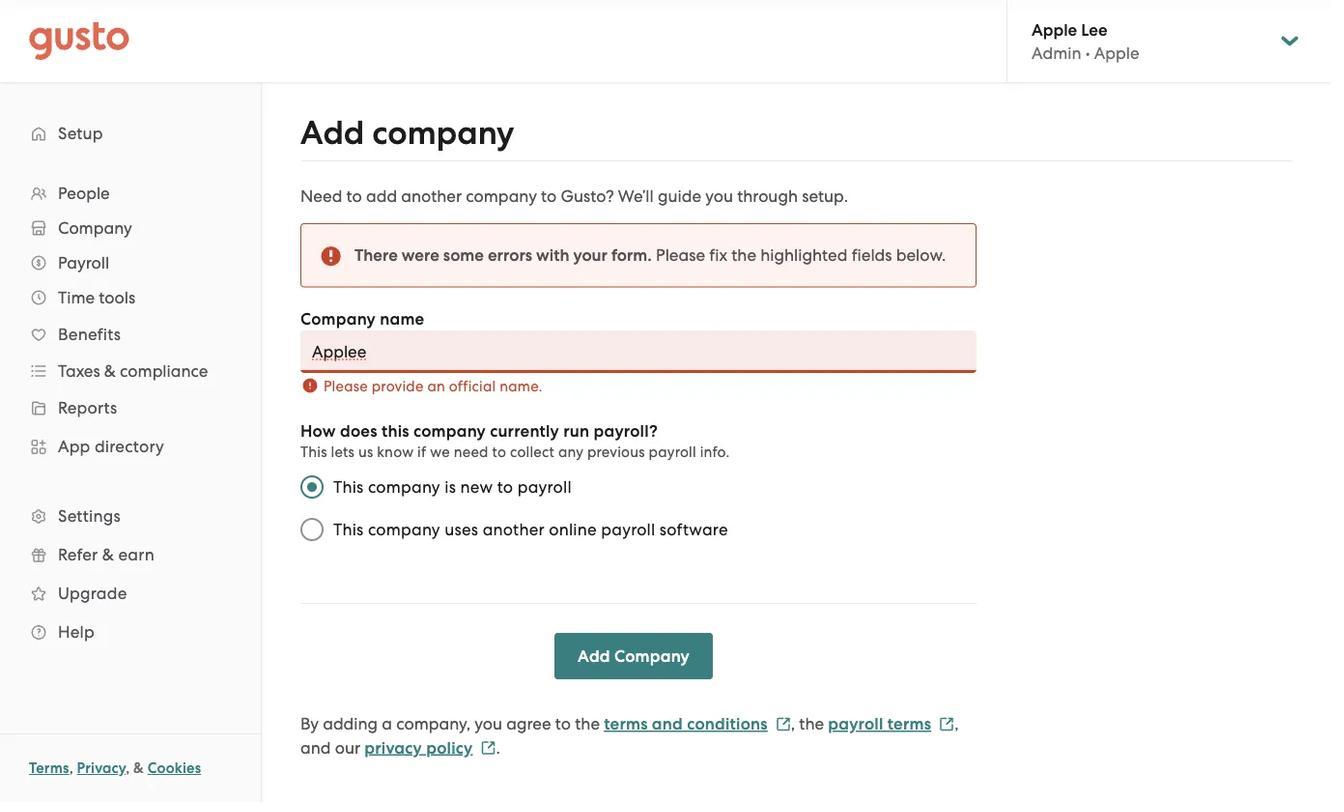Task type: describe. For each thing, give the bounding box(es) containing it.
please provide an official name.
[[324, 377, 543, 394]]

payroll terms
[[828, 714, 932, 733]]

conditions
[[687, 714, 768, 733]]

2 horizontal spatial the
[[799, 714, 824, 733]]

time
[[58, 288, 95, 307]]

lee
[[1082, 20, 1108, 39]]

company button
[[19, 211, 242, 245]]

adding
[[323, 714, 378, 733]]

& for compliance
[[104, 361, 116, 381]]

0 horizontal spatial you
[[475, 714, 502, 733]]

does
[[340, 420, 378, 440]]

this company is new to payroll
[[333, 477, 572, 496]]

earn
[[118, 545, 155, 564]]

another for uses
[[483, 519, 545, 539]]

this inside how does this company currently run payroll? this lets us know if we need to collect any previous payroll info.
[[301, 443, 327, 460]]

tools
[[99, 288, 135, 307]]

time tools button
[[19, 280, 242, 315]]

this for this company is new to payroll
[[333, 477, 364, 496]]

payroll right , the
[[828, 714, 884, 733]]

app
[[58, 437, 90, 456]]

our
[[335, 737, 361, 757]]

company for company
[[58, 218, 132, 238]]

add company button
[[555, 632, 713, 679]]

apple lee admin • apple
[[1032, 20, 1140, 63]]

setup.
[[802, 186, 848, 205]]

how does this company currently run payroll? this lets us know if we need to collect any previous payroll info.
[[301, 420, 730, 460]]

privacy
[[77, 759, 126, 777]]

guide
[[658, 186, 702, 205]]

refer & earn
[[58, 545, 155, 564]]

1 horizontal spatial apple
[[1095, 43, 1140, 63]]

, right conditions
[[791, 714, 795, 733]]

cookies
[[148, 759, 201, 777]]

by adding a company, you agree to the
[[301, 714, 600, 733]]

please inside there were some errors with your form. please fix the highlighted fields below.
[[656, 245, 706, 264]]

were
[[402, 245, 439, 265]]

& for earn
[[102, 545, 114, 564]]

This company is new to payroll radio
[[291, 465, 333, 508]]

to right the agree
[[555, 714, 571, 733]]

payroll?
[[594, 420, 658, 440]]

company name
[[301, 308, 425, 328]]

app directory
[[58, 437, 164, 456]]

opens in a new tab image
[[776, 716, 791, 732]]

if
[[418, 443, 426, 460]]

Company name field
[[301, 330, 977, 372]]

there were some errors with your form. please fix the highlighted fields below.
[[355, 245, 946, 265]]

a
[[382, 714, 392, 733]]

know
[[377, 443, 414, 460]]

people
[[58, 184, 110, 203]]

official
[[449, 377, 496, 394]]

us
[[358, 443, 373, 460]]

taxes & compliance
[[58, 361, 208, 381]]

time tools
[[58, 288, 135, 307]]

add
[[366, 186, 397, 205]]

below.
[[896, 245, 946, 264]]

help link
[[19, 615, 242, 649]]

opens in a new tab image for terms
[[939, 716, 955, 732]]

some
[[443, 245, 484, 265]]

need to add another company to gusto? we'll guide you through setup.
[[301, 186, 848, 205]]

company inside button
[[615, 645, 690, 665]]

privacy link
[[77, 759, 126, 777]]

and for conditions
[[652, 714, 683, 733]]

company for company name
[[301, 308, 376, 328]]

payroll terms link
[[828, 714, 955, 733]]

name
[[380, 308, 425, 328]]

directory
[[95, 437, 164, 456]]

need
[[454, 443, 489, 460]]

to inside how does this company currently run payroll? this lets us know if we need to collect any previous payroll info.
[[492, 443, 506, 460]]

terms and conditions
[[604, 714, 768, 733]]

compliance
[[120, 361, 208, 381]]

privacy policy
[[365, 737, 473, 757]]

new
[[460, 477, 493, 496]]

0 horizontal spatial please
[[324, 377, 368, 394]]

the inside there were some errors with your form. please fix the highlighted fields below.
[[732, 245, 757, 264]]

agree
[[507, 714, 551, 733]]

, inside , and our
[[955, 714, 959, 733]]

to left gusto?
[[541, 186, 557, 205]]

payroll right online
[[601, 519, 656, 539]]

an
[[427, 377, 445, 394]]

this company uses another online payroll software
[[333, 519, 728, 539]]

add company
[[578, 645, 690, 665]]

gusto?
[[561, 186, 614, 205]]

company,
[[396, 714, 471, 733]]

fix
[[710, 245, 728, 264]]

taxes & compliance button
[[19, 354, 242, 388]]

we
[[430, 443, 450, 460]]

privacy
[[365, 737, 422, 757]]

home image
[[29, 22, 129, 60]]

payroll
[[58, 253, 109, 272]]

, left cookies 'button'
[[126, 759, 130, 777]]

provide
[[372, 377, 424, 394]]

setup link
[[19, 116, 242, 151]]

we'll
[[618, 186, 654, 205]]

add for add company
[[578, 645, 610, 665]]

cookies button
[[148, 757, 201, 780]]

software
[[660, 519, 728, 539]]



Task type: vqa. For each thing, say whether or not it's contained in the screenshot.
already
no



Task type: locate. For each thing, give the bounding box(es) containing it.
another for add
[[401, 186, 462, 205]]

2 horizontal spatial company
[[615, 645, 690, 665]]

1 horizontal spatial you
[[706, 186, 733, 205]]

0 horizontal spatial another
[[401, 186, 462, 205]]

company down "know"
[[368, 477, 440, 496]]

1 vertical spatial you
[[475, 714, 502, 733]]

1 vertical spatial apple
[[1095, 43, 1140, 63]]

&
[[104, 361, 116, 381], [102, 545, 114, 564], [133, 759, 144, 777]]

terms
[[29, 759, 69, 777]]

company up add
[[372, 113, 515, 152]]

settings link
[[19, 499, 242, 533]]

the right fix
[[732, 245, 757, 264]]

people button
[[19, 176, 242, 211]]

to
[[346, 186, 362, 205], [541, 186, 557, 205], [492, 443, 506, 460], [497, 477, 513, 496], [555, 714, 571, 733]]

add
[[301, 113, 364, 152], [578, 645, 610, 665]]

and down by
[[301, 737, 331, 757]]

through
[[737, 186, 798, 205]]

company up we
[[414, 420, 486, 440]]

0 horizontal spatial opens in a new tab image
[[481, 740, 496, 755]]

the
[[732, 245, 757, 264], [575, 714, 600, 733], [799, 714, 824, 733]]

fields
[[852, 245, 892, 264]]

taxes
[[58, 361, 100, 381]]

list containing people
[[0, 176, 261, 651]]

company inside dropdown button
[[58, 218, 132, 238]]

you
[[706, 186, 733, 205], [475, 714, 502, 733]]

how
[[301, 420, 336, 440]]

form.
[[612, 245, 652, 265]]

1 horizontal spatial company
[[301, 308, 376, 328]]

1 vertical spatial this
[[333, 477, 364, 496]]

payroll button
[[19, 245, 242, 280]]

0 vertical spatial &
[[104, 361, 116, 381]]

this down lets
[[333, 477, 364, 496]]

1 horizontal spatial terms
[[888, 714, 932, 733]]

1 vertical spatial and
[[301, 737, 331, 757]]

apple up admin
[[1032, 20, 1078, 39]]

company up terms and conditions
[[615, 645, 690, 665]]

, left privacy
[[69, 759, 73, 777]]

2 vertical spatial &
[[133, 759, 144, 777]]

and for our
[[301, 737, 331, 757]]

, the
[[791, 714, 824, 733]]

1 horizontal spatial add
[[578, 645, 610, 665]]

company inside how does this company currently run payroll? this lets us know if we need to collect any previous payroll info.
[[414, 420, 486, 440]]

you up . at the bottom of page
[[475, 714, 502, 733]]

payroll down 'collect'
[[518, 477, 572, 496]]

this down this company is new to payroll radio
[[333, 519, 364, 539]]

.
[[496, 737, 500, 757]]

the right the agree
[[575, 714, 600, 733]]

by
[[301, 714, 319, 733]]

refer & earn link
[[19, 537, 242, 572]]

this for this company uses another online payroll software
[[333, 519, 364, 539]]

apple right •
[[1095, 43, 1140, 63]]

and inside , and our
[[301, 737, 331, 757]]

1 vertical spatial add
[[578, 645, 610, 665]]

another right add
[[401, 186, 462, 205]]

to right the "need"
[[492, 443, 506, 460]]

admin
[[1032, 43, 1082, 63]]

company
[[58, 218, 132, 238], [301, 308, 376, 328], [615, 645, 690, 665]]

this down how
[[301, 443, 327, 460]]

there
[[355, 245, 398, 265]]

company left name
[[301, 308, 376, 328]]

please left fix
[[656, 245, 706, 264]]

and left conditions
[[652, 714, 683, 733]]

any
[[558, 443, 584, 460]]

payroll
[[649, 443, 697, 460], [518, 477, 572, 496], [601, 519, 656, 539], [828, 714, 884, 733]]

0 horizontal spatial terms
[[604, 714, 648, 733]]

1 terms from the left
[[604, 714, 648, 733]]

app directory link
[[19, 429, 242, 464]]

opens in a new tab image right policy
[[481, 740, 496, 755]]

add company
[[301, 113, 515, 152]]

opens in a new tab image right payroll terms
[[939, 716, 955, 732]]

company up errors
[[466, 186, 537, 205]]

& inside refer & earn link
[[102, 545, 114, 564]]

lets
[[331, 443, 355, 460]]

terms , privacy , & cookies
[[29, 759, 201, 777]]

reports link
[[19, 390, 242, 425]]

1 horizontal spatial another
[[483, 519, 545, 539]]

add inside button
[[578, 645, 610, 665]]

& right taxes at the left top of the page
[[104, 361, 116, 381]]

2 vertical spatial company
[[615, 645, 690, 665]]

0 horizontal spatial the
[[575, 714, 600, 733]]

0 vertical spatial and
[[652, 714, 683, 733]]

0 horizontal spatial apple
[[1032, 20, 1078, 39]]

with
[[536, 245, 570, 265]]

,
[[791, 714, 795, 733], [955, 714, 959, 733], [69, 759, 73, 777], [126, 759, 130, 777]]

1 horizontal spatial opens in a new tab image
[[939, 716, 955, 732]]

apple
[[1032, 20, 1078, 39], [1095, 43, 1140, 63]]

2 vertical spatial this
[[333, 519, 364, 539]]

add for add company
[[301, 113, 364, 152]]

upgrade
[[58, 584, 127, 603]]

online
[[549, 519, 597, 539]]

benefits link
[[19, 317, 242, 352]]

errors
[[488, 245, 532, 265]]

0 vertical spatial apple
[[1032, 20, 1078, 39]]

company left uses
[[368, 519, 440, 539]]

0 horizontal spatial add
[[301, 113, 364, 152]]

This company uses another online payroll software radio
[[291, 508, 333, 550]]

0 vertical spatial another
[[401, 186, 462, 205]]

and
[[652, 714, 683, 733], [301, 737, 331, 757]]

refer
[[58, 545, 98, 564]]

gusto navigation element
[[0, 83, 261, 682]]

highlighted
[[761, 245, 848, 264]]

company down people
[[58, 218, 132, 238]]

opens in a new tab image inside payroll terms link
[[939, 716, 955, 732]]

company for this company uses another online payroll software
[[368, 519, 440, 539]]

0 vertical spatial this
[[301, 443, 327, 460]]

2 terms from the left
[[888, 714, 932, 733]]

0 vertical spatial opens in a new tab image
[[939, 716, 955, 732]]

•
[[1086, 43, 1091, 63]]

need
[[301, 186, 342, 205]]

setup
[[58, 124, 103, 143]]

policy
[[426, 737, 473, 757]]

opens in a new tab image inside privacy policy link
[[481, 740, 496, 755]]

opens in a new tab image
[[939, 716, 955, 732], [481, 740, 496, 755]]

add up "need"
[[301, 113, 364, 152]]

0 vertical spatial add
[[301, 113, 364, 152]]

is
[[445, 477, 456, 496]]

company for add company
[[372, 113, 515, 152]]

1 vertical spatial opens in a new tab image
[[481, 740, 496, 755]]

1 vertical spatial please
[[324, 377, 368, 394]]

this
[[382, 420, 409, 440]]

previous
[[587, 443, 645, 460]]

terms and conditions link
[[604, 714, 791, 733]]

to left add
[[346, 186, 362, 205]]

run
[[564, 420, 590, 440]]

name.
[[500, 377, 543, 394]]

1 horizontal spatial the
[[732, 245, 757, 264]]

the right opens in a new tab icon on the right bottom of the page
[[799, 714, 824, 733]]

0 vertical spatial please
[[656, 245, 706, 264]]

1 horizontal spatial please
[[656, 245, 706, 264]]

, and our
[[301, 714, 959, 757]]

payroll left info.
[[649, 443, 697, 460]]

upgrade link
[[19, 576, 242, 611]]

terms
[[604, 714, 648, 733], [888, 714, 932, 733]]

your
[[573, 245, 608, 265]]

collect
[[510, 443, 555, 460]]

company for this company is new to payroll
[[368, 477, 440, 496]]

1 vertical spatial another
[[483, 519, 545, 539]]

0 vertical spatial you
[[706, 186, 733, 205]]

please
[[656, 245, 706, 264], [324, 377, 368, 394]]

payroll inside how does this company currently run payroll? this lets us know if we need to collect any previous payroll info.
[[649, 443, 697, 460]]

another right uses
[[483, 519, 545, 539]]

to right new
[[497, 477, 513, 496]]

you right guide
[[706, 186, 733, 205]]

& inside 'taxes & compliance' dropdown button
[[104, 361, 116, 381]]

uses
[[445, 519, 479, 539]]

0 horizontal spatial and
[[301, 737, 331, 757]]

1 vertical spatial &
[[102, 545, 114, 564]]

, right payroll terms
[[955, 714, 959, 733]]

1 vertical spatial company
[[301, 308, 376, 328]]

benefits
[[58, 325, 121, 344]]

help
[[58, 622, 95, 642]]

privacy policy link
[[365, 737, 496, 757]]

1 horizontal spatial and
[[652, 714, 683, 733]]

0 vertical spatial company
[[58, 218, 132, 238]]

please up does
[[324, 377, 368, 394]]

& left cookies at left bottom
[[133, 759, 144, 777]]

add up , and our
[[578, 645, 610, 665]]

& left earn
[[102, 545, 114, 564]]

opens in a new tab image for policy
[[481, 740, 496, 755]]

currently
[[490, 420, 559, 440]]

list
[[0, 176, 261, 651]]

0 horizontal spatial company
[[58, 218, 132, 238]]



